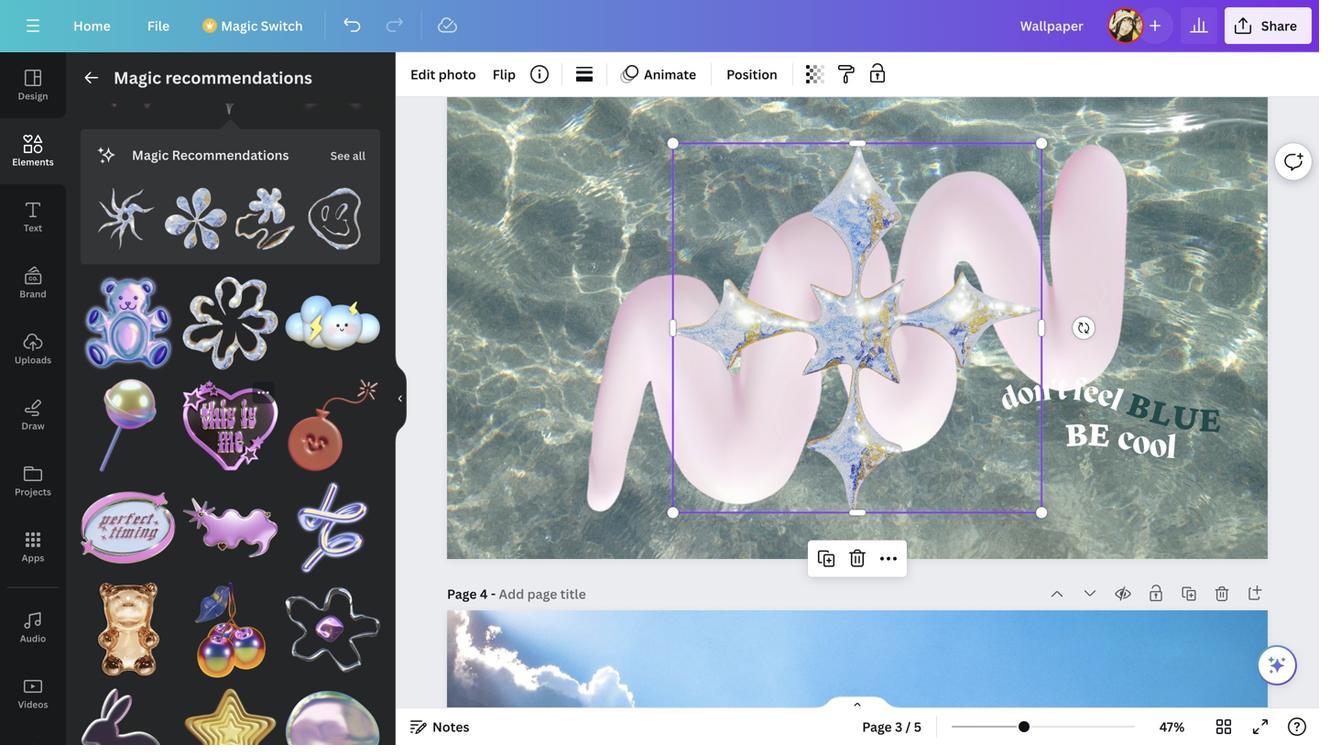 Task type: describe. For each thing, give the bounding box(es) containing it.
3d colorful glowing gradient helix cone image
[[285, 480, 380, 575]]

glossy curvy 3d brutalist happy emoticon image
[[304, 188, 366, 250]]

photo
[[439, 66, 476, 83]]

elements button
[[0, 118, 66, 184]]

videos button
[[0, 661, 66, 727]]

show pages image
[[814, 696, 902, 710]]

渐变油画棒背景素材 粉五角星 image
[[285, 20, 380, 115]]

f e e
[[1072, 376, 1117, 416]]

l u e
[[1147, 388, 1223, 440]]

e inside l u e
[[1198, 397, 1223, 440]]

decorative 3d perfect timing typography image
[[81, 480, 176, 575]]

3
[[895, 718, 903, 735]]

uploads button
[[0, 316, 66, 382]]

apps button
[[0, 514, 66, 580]]

page 3 / 5
[[863, 718, 922, 735]]

'
[[1051, 375, 1059, 408]]

/
[[906, 718, 911, 735]]

3d软萌装饰贴纸 金属花 image
[[285, 583, 380, 678]]

draw
[[21, 420, 45, 432]]

magic switch
[[221, 17, 303, 34]]

audio button
[[0, 595, 66, 661]]

share
[[1262, 17, 1298, 34]]

梦幻风格多彩泡泡贴纸 兔子 image
[[81, 685, 176, 745]]

animate button
[[615, 60, 704, 89]]

design
[[18, 90, 48, 102]]

47%
[[1160, 718, 1185, 735]]

see all
[[331, 148, 366, 163]]

notes
[[433, 718, 470, 735]]

e inside b e c o o l
[[1087, 412, 1112, 455]]

u
[[1169, 393, 1203, 439]]

animate
[[644, 66, 697, 83]]

3d软萌装饰贴纸 闪电云 image
[[285, 276, 380, 371]]

page for page 4 -
[[447, 585, 477, 603]]

text button
[[0, 184, 66, 250]]

o left 'u'
[[1130, 426, 1154, 464]]

main menu bar
[[0, 0, 1320, 52]]

uploads
[[15, 354, 51, 366]]

hide image
[[395, 355, 407, 443]]

home
[[73, 17, 111, 34]]

gradient chrome teddy bear image
[[81, 276, 176, 371]]

holographic chrome cherries image
[[183, 583, 278, 678]]

see all button
[[329, 137, 367, 173]]

recommendations
[[172, 146, 289, 164]]

glossy curvy 3d brutalist flower image for gradient chrome teddy bear image
[[183, 276, 278, 371]]

0 horizontal spatial l
[[1106, 386, 1127, 419]]

matte 3d concentric star image
[[183, 685, 278, 745]]

file button
[[133, 7, 184, 44]]

flip
[[493, 66, 516, 83]]

elements
[[12, 156, 54, 168]]

' t
[[1051, 375, 1068, 408]]

o left ' in the bottom right of the page
[[1015, 378, 1038, 414]]

canva assistant image
[[1267, 654, 1289, 676]]

side panel tab list
[[0, 52, 66, 745]]

glossy curvy 3d brutalist cross image
[[183, 20, 278, 115]]

matte 3d happy bomb image
[[285, 378, 380, 473]]

edit
[[411, 66, 436, 83]]

edit photo
[[411, 66, 476, 83]]

position button
[[720, 60, 785, 89]]

glossy curvy 3d brutalist sun image
[[95, 188, 157, 250]]

5
[[914, 718, 922, 735]]

magic recommendations
[[132, 146, 289, 164]]

3d liquid chrome modular blob image
[[285, 685, 380, 745]]

f
[[1072, 376, 1086, 409]]

l
[[1147, 388, 1178, 435]]

draw button
[[0, 382, 66, 448]]

4
[[480, 585, 488, 603]]

all
[[353, 148, 366, 163]]

home link
[[59, 7, 125, 44]]



Task type: vqa. For each thing, say whether or not it's contained in the screenshot.
right List
no



Task type: locate. For each thing, give the bounding box(es) containing it.
c
[[1114, 422, 1139, 460]]

holographic chrome decorative lollipop image
[[81, 378, 176, 473]]

e
[[1198, 397, 1223, 440], [1087, 412, 1112, 455]]

decorative 3d this is me typography image
[[183, 378, 278, 473]]

magic for magic switch
[[221, 17, 258, 34]]

l right f
[[1106, 386, 1127, 419]]

0 vertical spatial magic
[[221, 17, 258, 34]]

1 vertical spatial magic
[[114, 66, 161, 89]]

t
[[1058, 375, 1068, 408]]

magic left switch
[[221, 17, 258, 34]]

1 vertical spatial l
[[1166, 432, 1178, 468]]

1 horizontal spatial l
[[1166, 432, 1178, 468]]

apps
[[22, 552, 44, 564]]

page 3 / 5 button
[[855, 712, 929, 741]]

e right l
[[1198, 397, 1223, 440]]

1 horizontal spatial e
[[1198, 397, 1223, 440]]

text
[[24, 222, 42, 234]]

group
[[81, 20, 176, 115], [183, 20, 278, 115], [285, 20, 380, 115], [95, 177, 157, 250], [165, 177, 227, 250], [234, 177, 296, 250], [304, 177, 366, 250], [81, 265, 176, 371], [183, 265, 278, 371], [285, 276, 380, 371], [81, 367, 176, 473], [285, 367, 380, 473], [183, 378, 278, 473], [81, 469, 176, 575], [183, 480, 278, 575], [285, 480, 380, 575], [81, 572, 176, 678], [183, 583, 278, 678], [285, 583, 380, 678], [81, 674, 176, 745], [183, 685, 278, 745], [285, 685, 380, 745]]

glossy curvy 3d brutalist blob image
[[234, 188, 296, 250]]

page left 3 at the bottom right of the page
[[863, 718, 892, 735]]

magic inside button
[[221, 17, 258, 34]]

magic switch button
[[192, 7, 318, 44]]

2 vertical spatial magic
[[132, 146, 169, 164]]

b
[[1123, 381, 1159, 429], [1064, 412, 1090, 455]]

brand
[[20, 288, 46, 300]]

e right f
[[1094, 381, 1117, 416]]

design button
[[0, 52, 66, 118]]

page left 4
[[447, 585, 477, 603]]

projects
[[15, 486, 51, 498]]

switch
[[261, 17, 303, 34]]

magic down file popup button
[[114, 66, 161, 89]]

l right c at the bottom of the page
[[1166, 432, 1178, 468]]

see
[[331, 148, 350, 163]]

o
[[1015, 378, 1038, 414], [1130, 426, 1154, 464], [1148, 430, 1170, 467]]

d
[[997, 383, 1024, 419]]

b e c o o l
[[1064, 412, 1178, 468]]

page inside page 3 / 5 button
[[863, 718, 892, 735]]

1 horizontal spatial page
[[863, 718, 892, 735]]

-
[[491, 585, 496, 603]]

e left c at the bottom of the page
[[1087, 412, 1112, 455]]

videos
[[18, 698, 48, 711]]

share button
[[1225, 7, 1312, 44]]

0 vertical spatial page
[[447, 585, 477, 603]]

page
[[447, 585, 477, 603], [863, 718, 892, 735]]

position
[[727, 66, 778, 83]]

recommendations
[[165, 66, 312, 89]]

audio
[[20, 632, 46, 645]]

1 vertical spatial glossy curvy 3d brutalist flower image
[[183, 276, 278, 371]]

0 vertical spatial glossy curvy 3d brutalist flower image
[[165, 188, 227, 250]]

o right c at the bottom of the page
[[1148, 430, 1170, 467]]

b down f
[[1064, 412, 1090, 455]]

file
[[147, 17, 170, 34]]

0 vertical spatial l
[[1106, 386, 1127, 419]]

edit photo button
[[403, 60, 484, 89]]

Design title text field
[[1006, 7, 1101, 44]]

Page title text field
[[499, 585, 588, 603]]

page for page 3 / 5
[[863, 718, 892, 735]]

l
[[1106, 386, 1127, 419], [1166, 432, 1178, 468]]

3d teddy bear gem image
[[81, 583, 176, 678]]

e
[[1081, 377, 1102, 412], [1094, 381, 1117, 416]]

magic
[[221, 17, 258, 34], [114, 66, 161, 89], [132, 146, 169, 164]]

e right t
[[1081, 377, 1102, 412]]

47% button
[[1143, 712, 1202, 741]]

glossy curvy 3d brutalist flower image
[[165, 188, 227, 250], [183, 276, 278, 371]]

brand button
[[0, 250, 66, 316]]

0 horizontal spatial page
[[447, 585, 477, 603]]

projects button
[[0, 448, 66, 514]]

0 horizontal spatial e
[[1087, 412, 1112, 455]]

1 vertical spatial page
[[863, 718, 892, 735]]

notes button
[[403, 712, 477, 741]]

0 horizontal spatial b
[[1064, 412, 1090, 455]]

b left 'u'
[[1123, 381, 1159, 429]]

magic for magic recommendations
[[132, 146, 169, 164]]

magic for magic recommendations
[[114, 66, 161, 89]]

flip button
[[485, 60, 523, 89]]

1 horizontal spatial b
[[1123, 381, 1159, 429]]

3d软萌装饰贴纸 蝴蝶结 image
[[81, 20, 176, 115]]

magic recommendations
[[114, 66, 312, 89]]

decorative 3d label image
[[183, 480, 278, 575]]

b for b e c o o l
[[1064, 412, 1090, 455]]

glossy curvy 3d brutalist flower image for glossy curvy 3d brutalist sun image
[[165, 188, 227, 250]]

magic up glossy curvy 3d brutalist sun image
[[132, 146, 169, 164]]

b for b
[[1123, 381, 1159, 429]]

l inside b e c o o l
[[1166, 432, 1178, 468]]

page 4 -
[[447, 585, 499, 603]]

b inside b e c o o l
[[1064, 412, 1090, 455]]



